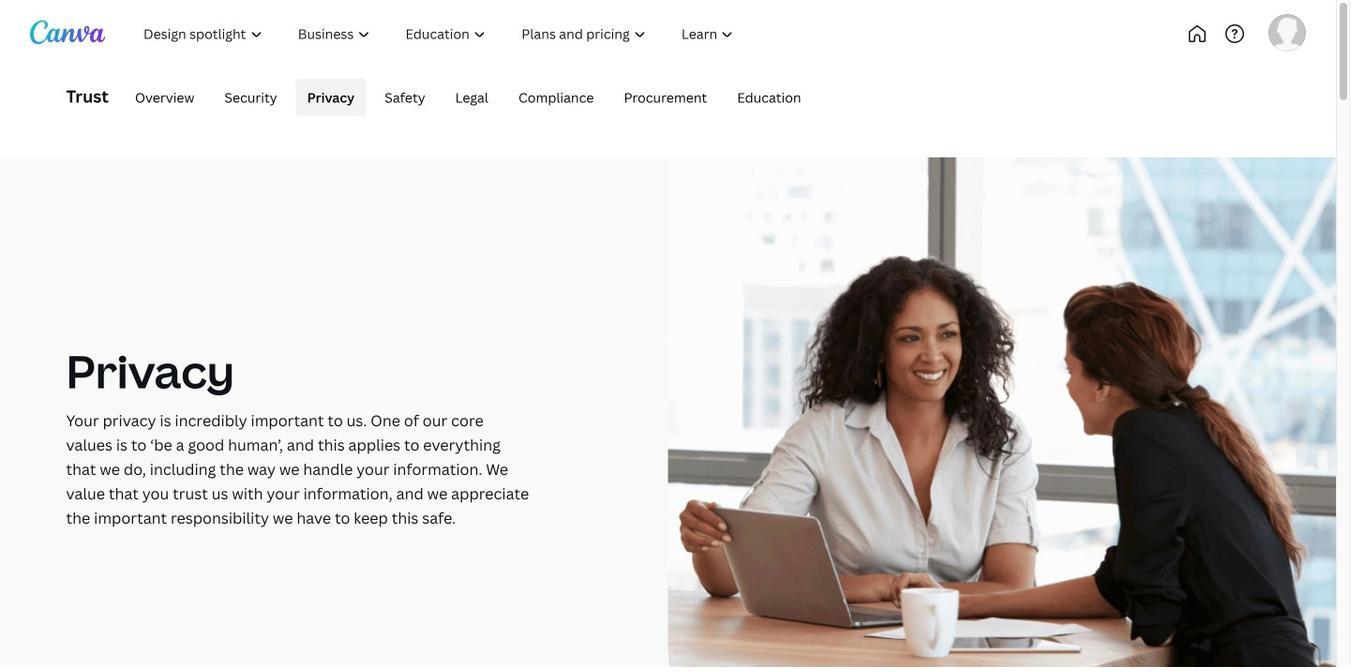 Task type: locate. For each thing, give the bounding box(es) containing it.
menu bar
[[116, 79, 813, 116]]

top level navigation element
[[128, 15, 814, 53]]



Task type: vqa. For each thing, say whether or not it's contained in the screenshot.
"menu bar"
yes



